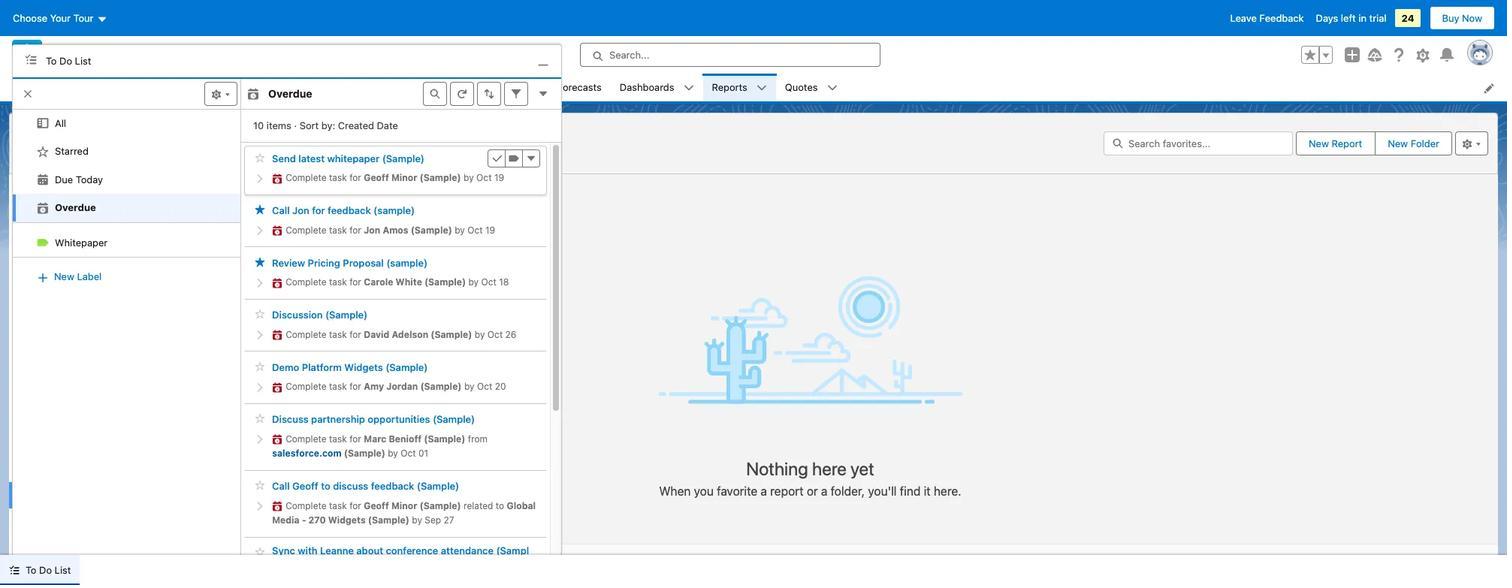 Task type: vqa. For each thing, say whether or not it's contained in the screenshot.


Task type: describe. For each thing, give the bounding box(es) containing it.
yet
[[851, 459, 875, 480]]

by inside discussion (sample) element
[[475, 329, 485, 340]]

contacts
[[300, 81, 342, 93]]

task for partnership
[[329, 433, 347, 445]]

complete for pricing
[[286, 277, 327, 288]]

24
[[1402, 12, 1415, 24]]

complete task for jon amos (sample) by oct 19
[[286, 224, 496, 236]]

amos
[[383, 224, 409, 236]]

19 for send latest whitepaper (sample)
[[495, 172, 504, 183]]

by inside review pricing proposal (sample) element
[[469, 277, 479, 288]]

overdue link
[[13, 194, 241, 222]]

quotes list item
[[776, 74, 847, 101]]

0 horizontal spatial to
[[321, 481, 331, 493]]

complete task for carole white (sample) by oct 18
[[286, 277, 509, 288]]

call for call geoff to discuss feedback (sample)
[[272, 481, 290, 493]]

calendar
[[479, 81, 520, 93]]

home link
[[102, 74, 147, 101]]

all inside the sub page element
[[55, 117, 66, 129]]

accounts list item
[[211, 74, 291, 101]]

starred link
[[13, 138, 241, 166]]

to do list inside to do list dialog
[[46, 55, 91, 67]]

for for jon
[[350, 224, 361, 236]]

calendar list item
[[470, 74, 548, 101]]

(sample) inside global media - 270 widgets (sample)
[[368, 515, 410, 526]]

trial
[[1370, 12, 1387, 24]]

nothing
[[747, 459, 809, 480]]

pricing
[[308, 257, 340, 269]]

complete inside call geoff to discuss feedback (sample) element
[[286, 500, 327, 512]]

review pricing proposal (sample) link
[[272, 257, 428, 269]]

carole
[[364, 277, 393, 288]]

discuss partnership opportunities (sample) link
[[272, 414, 475, 426]]

buy now
[[1443, 12, 1483, 24]]

for for latest
[[350, 172, 361, 183]]

review
[[272, 257, 305, 269]]

discuss
[[333, 481, 369, 493]]

task for jon
[[329, 224, 347, 236]]

2 a from the left
[[822, 485, 828, 499]]

favorite
[[717, 485, 758, 499]]

1 vertical spatial (sample)
[[387, 257, 428, 269]]

leads
[[156, 81, 183, 93]]

complete task for geoff minor (sample) related to
[[286, 500, 507, 512]]

for up 'pricing'
[[312, 205, 325, 217]]

18
[[499, 277, 509, 288]]

complete task for david adelson (sample) by oct 26
[[286, 329, 517, 340]]

reports inside the reports all favorites 0 items
[[19, 118, 54, 130]]

minor for related
[[392, 500, 418, 512]]

task for platform
[[329, 381, 347, 392]]

oct inside complete task for marc benioff (sample) from salesforce.com (sample) by oct 01
[[401, 448, 416, 459]]

due today link
[[13, 166, 241, 194]]

call geoff to discuss feedback (sample) element
[[244, 474, 547, 538]]

task inside call geoff to discuss feedback (sample) element
[[329, 500, 347, 512]]

text default image inside call jon for feedback (sample) element
[[272, 226, 283, 236]]

list inside to do list dialog
[[75, 55, 91, 67]]

new for new label
[[54, 271, 74, 283]]

opportunities
[[368, 414, 430, 426]]

me
[[86, 233, 100, 245]]

1 horizontal spatial overdue
[[268, 87, 312, 100]]

reports link
[[703, 74, 757, 101]]

by inside send latest whitepaper (sample) element
[[464, 172, 474, 183]]

text default image inside send latest whitepaper (sample) element
[[272, 173, 283, 184]]

sync with leanne about conference attendance (sampl e) link
[[272, 545, 537, 569]]

19 for call jon for feedback (sample)
[[486, 224, 496, 236]]

days left in trial
[[1317, 12, 1387, 24]]

with
[[298, 545, 318, 557]]

geoff for complete task for geoff minor (sample) related to
[[364, 500, 389, 512]]

label
[[77, 271, 102, 283]]

items inside to do list dialog
[[267, 119, 292, 131]]

0 vertical spatial (sample)
[[374, 205, 415, 217]]

to do list button
[[0, 555, 80, 586]]

created inside to do list dialog
[[338, 119, 374, 131]]

media
[[272, 515, 300, 526]]

text default image inside discuss partnership opportunities (sample) 'element'
[[272, 435, 283, 445]]

benioff
[[389, 433, 422, 445]]

opportunities list item
[[370, 74, 470, 101]]

from
[[468, 433, 488, 445]]

task for (sample)
[[329, 329, 347, 340]]

new report button
[[1297, 132, 1375, 155]]

text default image inside dashboards list item
[[684, 83, 694, 93]]

do inside dialog
[[59, 55, 72, 67]]

dashboards link
[[611, 74, 684, 101]]

for for partnership
[[350, 433, 361, 445]]

conference
[[386, 545, 439, 557]]

recent link
[[9, 197, 122, 225]]

discuss
[[272, 414, 309, 426]]

0 vertical spatial jon
[[292, 205, 309, 217]]

tour
[[73, 12, 94, 24]]

new report
[[1309, 137, 1363, 149]]

your
[[50, 12, 71, 24]]

opportunities
[[379, 81, 441, 93]]

new folder button
[[1376, 131, 1453, 155]]

sub page element
[[13, 109, 241, 295]]

dashboards list item
[[611, 74, 703, 101]]

latest
[[299, 153, 325, 165]]

task for latest
[[329, 172, 347, 183]]

calendar link
[[470, 74, 529, 101]]

demo platform widgets (sample) element
[[244, 355, 547, 404]]

private
[[33, 261, 65, 273]]

send latest whitepaper (sample) element
[[244, 146, 547, 195]]

white
[[396, 277, 422, 288]]

27
[[444, 515, 454, 526]]

amy
[[364, 381, 384, 392]]

1 vertical spatial feedback
[[371, 481, 414, 493]]

discussion (sample) link
[[272, 309, 368, 321]]

0 vertical spatial feedback
[[328, 205, 371, 217]]

10 items · sort by: created date
[[253, 119, 398, 131]]

all link
[[13, 109, 241, 138]]

oct for call jon for feedback (sample)
[[468, 224, 483, 236]]

to do list inside to do list button
[[26, 564, 71, 577]]

about
[[357, 545, 383, 557]]

search... button
[[580, 43, 881, 67]]

discussion (sample)
[[272, 309, 368, 321]]

due
[[55, 173, 73, 185]]

find
[[900, 485, 921, 499]]

buy
[[1443, 12, 1460, 24]]

to do list dialog
[[12, 44, 562, 586]]

forecasts link
[[548, 74, 611, 101]]

contacts list item
[[291, 74, 370, 101]]

discussion
[[272, 309, 323, 321]]

1 vertical spatial jon
[[364, 224, 381, 236]]

you
[[694, 485, 714, 499]]

platform
[[302, 362, 342, 374]]

oct for send latest whitepaper (sample)
[[477, 172, 492, 183]]

folder,
[[831, 485, 865, 499]]

quotes
[[785, 81, 818, 93]]

minor for by
[[392, 172, 418, 183]]

complete for latest
[[286, 172, 327, 183]]

whitepaper
[[55, 236, 108, 248]]

in
[[1359, 12, 1367, 24]]

new for new report
[[1309, 137, 1330, 149]]

adelson
[[392, 329, 429, 340]]

accounts
[[220, 81, 263, 93]]

salesforce.com
[[272, 448, 342, 459]]

by:
[[322, 119, 335, 131]]

private reports
[[33, 261, 103, 273]]



Task type: locate. For each thing, give the bounding box(es) containing it.
19 inside call jon for feedback (sample) element
[[486, 224, 496, 236]]

1 horizontal spatial a
[[822, 485, 828, 499]]

0 vertical spatial created
[[338, 119, 374, 131]]

geoff down the call geoff to discuss feedback (sample) link
[[364, 500, 389, 512]]

created down recent
[[33, 233, 69, 245]]

widgets up amy
[[345, 362, 383, 374]]

it
[[924, 485, 931, 499]]

0 vertical spatial call
[[272, 205, 290, 217]]

text default image inside discussion (sample) element
[[272, 330, 283, 341]]

a right or
[[822, 485, 828, 499]]

0 horizontal spatial list
[[55, 564, 71, 577]]

0 vertical spatial overdue
[[268, 87, 312, 100]]

call jon for feedback (sample)
[[272, 205, 415, 217]]

leave
[[1231, 12, 1257, 24]]

leanne
[[320, 545, 354, 557]]

overdue down due today
[[55, 202, 96, 214]]

for down review pricing proposal (sample) link at the top left of page
[[350, 277, 361, 288]]

by inside call geoff to discuss feedback (sample) element
[[410, 515, 425, 526]]

1 horizontal spatial list
[[75, 55, 91, 67]]

complete up review
[[286, 224, 327, 236]]

0 vertical spatial minor
[[392, 172, 418, 183]]

complete up salesforce.com link
[[286, 433, 327, 445]]

0 vertical spatial widgets
[[345, 362, 383, 374]]

overdue
[[268, 87, 312, 100], [55, 202, 96, 214]]

sep
[[425, 515, 441, 526]]

text default image inside review pricing proposal (sample) element
[[272, 278, 283, 288]]

5 task from the top
[[329, 381, 347, 392]]

0 vertical spatial list
[[102, 74, 1508, 101]]

feedback
[[1260, 12, 1305, 24]]

oct inside send latest whitepaper (sample) element
[[477, 172, 492, 183]]

complete inside send latest whitepaper (sample) element
[[286, 172, 327, 183]]

attendance
[[441, 545, 494, 557]]

1 horizontal spatial to
[[46, 55, 57, 67]]

nothing here yet when you favorite a report or a folder, you'll find it here.
[[659, 459, 962, 499]]

oct for demo platform widgets (sample)
[[477, 381, 493, 392]]

jon down latest
[[292, 205, 309, 217]]

call for call jon for feedback (sample)
[[272, 205, 290, 217]]

oct inside review pricing proposal (sample) element
[[481, 277, 497, 288]]

1 horizontal spatial all
[[55, 117, 66, 129]]

you'll
[[868, 485, 897, 499]]

demo platform widgets (sample)
[[272, 362, 428, 374]]

list inside to do list dialog
[[13, 109, 241, 222]]

send
[[272, 153, 296, 165]]

geoff inside send latest whitepaper (sample) element
[[364, 172, 389, 183]]

due today
[[55, 173, 103, 185]]

task down partnership
[[329, 433, 347, 445]]

all up "favorites"
[[55, 117, 66, 129]]

(sample) up amos
[[374, 205, 415, 217]]

feedback up complete task for geoff minor (sample) related to
[[371, 481, 414, 493]]

here.
[[934, 485, 962, 499]]

text default image inside reports list item
[[757, 83, 767, 93]]

complete for jon
[[286, 224, 327, 236]]

items inside the reports all favorites 0 items
[[27, 154, 50, 166]]

sort
[[300, 119, 319, 131]]

01
[[419, 448, 429, 459]]

2 task from the top
[[329, 224, 347, 236]]

1 a from the left
[[761, 485, 767, 499]]

text default image inside overdue link
[[37, 202, 49, 214]]

6 complete from the top
[[286, 433, 327, 445]]

review pricing proposal (sample)
[[272, 257, 428, 269]]

for inside review pricing proposal (sample) element
[[350, 277, 361, 288]]

for for (sample)
[[350, 329, 361, 340]]

text default image
[[25, 53, 37, 65], [684, 83, 694, 93], [827, 83, 838, 93], [247, 88, 259, 100], [37, 118, 49, 130], [37, 146, 49, 158], [37, 237, 49, 249], [272, 278, 283, 288], [272, 435, 283, 445], [272, 501, 283, 512], [9, 565, 20, 576]]

for inside call geoff to discuss feedback (sample) element
[[350, 500, 361, 512]]

to inside button
[[26, 564, 36, 577]]

for down whitepaper
[[350, 172, 361, 183]]

a
[[761, 485, 767, 499], [822, 485, 828, 499]]

partnership
[[311, 414, 365, 426]]

0 horizontal spatial jon
[[292, 205, 309, 217]]

oct inside call jon for feedback (sample) element
[[468, 224, 483, 236]]

0 horizontal spatial to
[[26, 564, 36, 577]]

list containing home
[[102, 74, 1508, 101]]

0 vertical spatial 19
[[495, 172, 504, 183]]

task inside demo platform widgets (sample) element
[[329, 381, 347, 392]]

minor inside send latest whitepaper (sample) element
[[392, 172, 418, 183]]

task down review pricing proposal (sample) link at the top left of page
[[329, 277, 347, 288]]

1 horizontal spatial to
[[496, 500, 505, 512]]

19 inside send latest whitepaper (sample) element
[[495, 172, 504, 183]]

text default image inside whitepaper link
[[37, 237, 49, 249]]

reports list item
[[703, 74, 776, 101]]

complete down discussion
[[286, 329, 327, 340]]

1 vertical spatial to
[[496, 500, 505, 512]]

new
[[1309, 137, 1330, 149], [1388, 137, 1409, 149], [54, 271, 74, 283]]

task down send latest whitepaper (sample) link on the top of page
[[329, 172, 347, 183]]

all
[[55, 117, 66, 129], [19, 132, 35, 150]]

text default image inside demo platform widgets (sample) element
[[272, 382, 283, 393]]

text default image inside all link
[[37, 118, 49, 130]]

text default image inside to do list button
[[9, 565, 20, 576]]

new label button
[[37, 265, 103, 289]]

1 vertical spatial do
[[39, 564, 52, 577]]

1 vertical spatial minor
[[392, 500, 418, 512]]

list inside to do list button
[[55, 564, 71, 577]]

0 vertical spatial geoff
[[364, 172, 389, 183]]

sales
[[51, 79, 84, 95]]

complete inside demo platform widgets (sample) element
[[286, 381, 327, 392]]

for left amy
[[350, 381, 361, 392]]

now
[[1463, 12, 1483, 24]]

created inside the created by me link
[[33, 233, 69, 245]]

complete down review
[[286, 277, 327, 288]]

send latest whitepaper (sample) link
[[272, 153, 425, 165]]

0 horizontal spatial do
[[39, 564, 52, 577]]

discuss partnership opportunities (sample)
[[272, 414, 475, 426]]

1 task from the top
[[329, 172, 347, 183]]

4 complete from the top
[[286, 329, 327, 340]]

today
[[76, 173, 103, 185]]

0 horizontal spatial a
[[761, 485, 767, 499]]

1 complete from the top
[[286, 172, 327, 183]]

1 vertical spatial list
[[55, 564, 71, 577]]

leads list item
[[147, 74, 211, 101]]

text default image down the send
[[272, 173, 283, 184]]

salesforce.com link
[[272, 448, 342, 459]]

call jon for feedback (sample) element
[[244, 198, 547, 247]]

by
[[464, 172, 474, 183], [455, 224, 465, 236], [72, 233, 83, 245], [469, 277, 479, 288], [475, 329, 485, 340], [464, 381, 475, 392], [388, 448, 398, 459], [410, 515, 425, 526]]

0 vertical spatial list
[[75, 55, 91, 67]]

jon left amos
[[364, 224, 381, 236]]

for inside discussion (sample) element
[[350, 329, 361, 340]]

widgets right 270
[[328, 515, 366, 526]]

(sample) up white
[[387, 257, 428, 269]]

text default image up review
[[272, 226, 283, 236]]

created by me link
[[9, 225, 122, 254]]

complete for partnership
[[286, 433, 327, 445]]

by inside call jon for feedback (sample) element
[[455, 224, 465, 236]]

feedback up 'complete task for jon amos (sample) by oct 19'
[[328, 205, 371, 217]]

3 task from the top
[[329, 277, 347, 288]]

text default image
[[757, 83, 767, 93], [272, 173, 283, 184], [37, 174, 49, 186], [37, 202, 49, 214], [272, 226, 283, 236], [272, 330, 283, 341], [272, 382, 283, 393]]

here
[[813, 459, 847, 480]]

overdue inside list
[[55, 202, 96, 214]]

4 task from the top
[[329, 329, 347, 340]]

1 horizontal spatial items
[[267, 119, 292, 131]]

geoff for complete task for geoff minor (sample) by oct 19
[[364, 172, 389, 183]]

whitepaper link
[[13, 229, 241, 257]]

270
[[309, 515, 326, 526]]

task down the discuss
[[329, 500, 347, 512]]

for down the discuss
[[350, 500, 361, 512]]

discussion (sample) element
[[244, 303, 547, 352]]

jon
[[292, 205, 309, 217], [364, 224, 381, 236]]

for down the call jon for feedback (sample) link
[[350, 224, 361, 236]]

marc
[[364, 433, 387, 445]]

for left david
[[350, 329, 361, 340]]

reports inside list item
[[712, 81, 748, 93]]

Search favorites... text field
[[1104, 131, 1294, 155]]

6 task from the top
[[329, 433, 347, 445]]

report
[[1332, 137, 1363, 149]]

2 horizontal spatial new
[[1388, 137, 1409, 149]]

new for new folder
[[1388, 137, 1409, 149]]

choose
[[13, 12, 47, 24]]

a left report
[[761, 485, 767, 499]]

task inside call jon for feedback (sample) element
[[329, 224, 347, 236]]

0 horizontal spatial new
[[54, 271, 74, 283]]

1 vertical spatial geoff
[[292, 481, 319, 493]]

text default image down demo
[[272, 382, 283, 393]]

report
[[771, 485, 804, 499]]

for inside complete task for marc benioff (sample) from salesforce.com (sample) by oct 01
[[350, 433, 361, 445]]

all up 0 on the left top of the page
[[19, 132, 35, 150]]

call geoff to discuss feedback (sample) link
[[272, 481, 459, 493]]

0 vertical spatial items
[[267, 119, 292, 131]]

1 horizontal spatial new
[[1309, 137, 1330, 149]]

text default image left due
[[37, 174, 49, 186]]

0 horizontal spatial created
[[33, 233, 69, 245]]

widgets inside demo platform widgets (sample) link
[[345, 362, 383, 374]]

1 vertical spatial widgets
[[328, 515, 366, 526]]

complete task for amy jordan (sample) by oct 20
[[286, 381, 506, 392]]

all inside the reports all favorites 0 items
[[19, 132, 35, 150]]

2 minor from the top
[[392, 500, 418, 512]]

complete up "-"
[[286, 500, 327, 512]]

jordan
[[387, 381, 418, 392]]

complete inside review pricing proposal (sample) element
[[286, 277, 327, 288]]

do inside button
[[39, 564, 52, 577]]

choose your tour
[[13, 12, 94, 24]]

items left ·
[[267, 119, 292, 131]]

contacts link
[[291, 74, 351, 101]]

task down the call jon for feedback (sample) link
[[329, 224, 347, 236]]

by inside complete task for marc benioff (sample) from salesforce.com (sample) by oct 01
[[388, 448, 398, 459]]

0 horizontal spatial items
[[27, 154, 50, 166]]

days
[[1317, 12, 1339, 24]]

or
[[807, 485, 818, 499]]

by inside demo platform widgets (sample) element
[[464, 381, 475, 392]]

starred
[[55, 145, 89, 157]]

oct for review pricing proposal (sample)
[[481, 277, 497, 288]]

task inside complete task for marc benioff (sample) from salesforce.com (sample) by oct 01
[[329, 433, 347, 445]]

0 vertical spatial to do list
[[46, 55, 91, 67]]

send latest whitepaper (sample)
[[272, 153, 425, 165]]

new inside the sub page element
[[54, 271, 74, 283]]

text default image inside due today link
[[37, 174, 49, 186]]

widgets inside global media - 270 widgets (sample)
[[328, 515, 366, 526]]

2 vertical spatial geoff
[[364, 500, 389, 512]]

1 vertical spatial items
[[27, 154, 50, 166]]

2 complete from the top
[[286, 224, 327, 236]]

e)
[[272, 557, 282, 569]]

text default image inside quotes "list item"
[[827, 83, 838, 93]]

0 horizontal spatial all
[[19, 132, 35, 150]]

private reports link
[[9, 254, 122, 282]]

0
[[19, 154, 24, 166]]

call jon for feedback (sample) link
[[272, 205, 415, 217]]

1 horizontal spatial created
[[338, 119, 374, 131]]

complete inside discussion (sample) element
[[286, 329, 327, 340]]

1 vertical spatial all
[[19, 132, 35, 150]]

0 vertical spatial to
[[46, 55, 57, 67]]

5 complete from the top
[[286, 381, 327, 392]]

-
[[302, 515, 306, 526]]

to inside dialog
[[46, 55, 57, 67]]

1 vertical spatial list
[[13, 109, 241, 222]]

0 vertical spatial to
[[321, 481, 331, 493]]

for inside send latest whitepaper (sample) element
[[350, 172, 361, 183]]

1 call from the top
[[272, 205, 290, 217]]

(sample)
[[382, 153, 425, 165], [420, 172, 461, 183], [411, 224, 452, 236], [425, 277, 466, 288], [325, 309, 368, 321], [431, 329, 472, 340], [386, 362, 428, 374], [420, 381, 462, 392], [433, 414, 475, 426], [424, 433, 466, 445], [344, 448, 385, 459], [417, 481, 459, 493], [420, 500, 461, 512], [368, 515, 410, 526]]

when
[[659, 485, 691, 499]]

oct inside discussion (sample) element
[[488, 329, 503, 340]]

1 vertical spatial overdue
[[55, 202, 96, 214]]

buy now button
[[1430, 6, 1496, 30]]

3 complete from the top
[[286, 277, 327, 288]]

global media - 270 widgets (sample)
[[272, 500, 536, 526]]

home
[[111, 81, 138, 93]]

leave feedback
[[1231, 12, 1305, 24]]

discuss partnership opportunities (sample) element
[[244, 407, 547, 471]]

geoff down whitepaper
[[364, 172, 389, 183]]

group
[[1302, 46, 1333, 64]]

text default image left the quotes link
[[757, 83, 767, 93]]

items right 0 on the left top of the page
[[27, 154, 50, 166]]

1 horizontal spatial do
[[59, 55, 72, 67]]

0 vertical spatial all
[[55, 117, 66, 129]]

complete inside call jon for feedback (sample) element
[[286, 224, 327, 236]]

choose your tour button
[[12, 6, 108, 30]]

created right the by:
[[338, 119, 374, 131]]

for for platform
[[350, 381, 361, 392]]

folder
[[1411, 137, 1440, 149]]

quotes link
[[776, 74, 827, 101]]

geoff down salesforce.com link
[[292, 481, 319, 493]]

0 vertical spatial do
[[59, 55, 72, 67]]

overdue up ·
[[268, 87, 312, 100]]

text default image down discussion
[[272, 330, 283, 341]]

feedback
[[328, 205, 371, 217], [371, 481, 414, 493]]

(sampl
[[496, 545, 529, 557]]

review pricing proposal (sample) element
[[244, 250, 547, 300]]

text default image inside the 'starred' link
[[37, 146, 49, 158]]

2 call from the top
[[272, 481, 290, 493]]

1 vertical spatial to
[[26, 564, 36, 577]]

complete down platform
[[286, 381, 327, 392]]

1 vertical spatial to do list
[[26, 564, 71, 577]]

call up media
[[272, 481, 290, 493]]

to left global on the left
[[496, 500, 505, 512]]

complete inside complete task for marc benioff (sample) from salesforce.com (sample) by oct 01
[[286, 433, 327, 445]]

search...
[[610, 49, 650, 61]]

oct for discussion (sample)
[[488, 329, 503, 340]]

1 minor from the top
[[392, 172, 418, 183]]

task for pricing
[[329, 277, 347, 288]]

minor
[[392, 172, 418, 183], [392, 500, 418, 512]]

demo platform widgets (sample) link
[[272, 362, 428, 374]]

task down discussion (sample) link
[[329, 329, 347, 340]]

to left the discuss
[[321, 481, 331, 493]]

1 vertical spatial call
[[272, 481, 290, 493]]

text default image up the created by me link
[[37, 202, 49, 214]]

opportunities link
[[370, 74, 450, 101]]

7 complete from the top
[[286, 500, 327, 512]]

1 vertical spatial 19
[[486, 224, 496, 236]]

complete down latest
[[286, 172, 327, 183]]

for left marc
[[350, 433, 361, 445]]

task inside send latest whitepaper (sample) element
[[329, 172, 347, 183]]

leads link
[[147, 74, 192, 101]]

complete for platform
[[286, 381, 327, 392]]

text default image inside call geoff to discuss feedback (sample) element
[[272, 501, 283, 512]]

call
[[272, 205, 290, 217], [272, 481, 290, 493]]

created by me
[[33, 233, 100, 245]]

1 vertical spatial created
[[33, 233, 69, 245]]

complete task for geoff minor (sample) by oct 19
[[286, 172, 504, 183]]

0 horizontal spatial overdue
[[55, 202, 96, 214]]

minor inside call geoff to discuss feedback (sample) element
[[392, 500, 418, 512]]

for for pricing
[[350, 277, 361, 288]]

complete for (sample)
[[286, 329, 327, 340]]

do
[[59, 55, 72, 67], [39, 564, 52, 577]]

task inside review pricing proposal (sample) element
[[329, 277, 347, 288]]

task down demo platform widgets (sample) link
[[329, 381, 347, 392]]

sync with leanne about conference attendance (sampl e)
[[272, 545, 529, 569]]

call down the send
[[272, 205, 290, 217]]

list containing all
[[13, 109, 241, 222]]

7 task from the top
[[329, 500, 347, 512]]

task inside discussion (sample) element
[[329, 329, 347, 340]]

oct inside demo platform widgets (sample) element
[[477, 381, 493, 392]]

list
[[102, 74, 1508, 101], [13, 109, 241, 222]]

favorites
[[39, 132, 98, 150]]

1 horizontal spatial jon
[[364, 224, 381, 236]]



